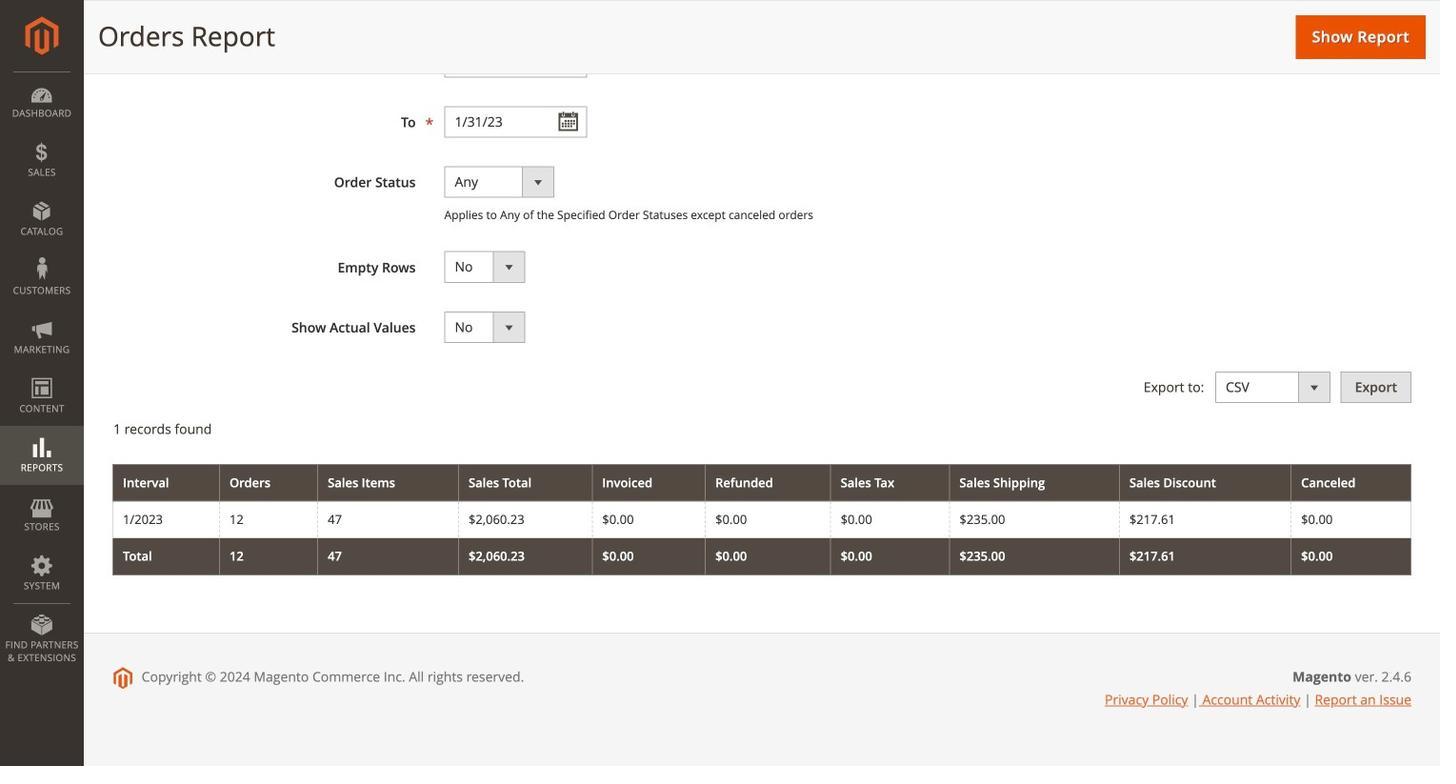 Task type: describe. For each thing, give the bounding box(es) containing it.
magento admin panel image
[[25, 16, 59, 55]]



Task type: locate. For each thing, give the bounding box(es) containing it.
None text field
[[445, 46, 587, 78], [445, 106, 587, 138], [445, 46, 587, 78], [445, 106, 587, 138]]

menu bar
[[0, 71, 84, 674]]



